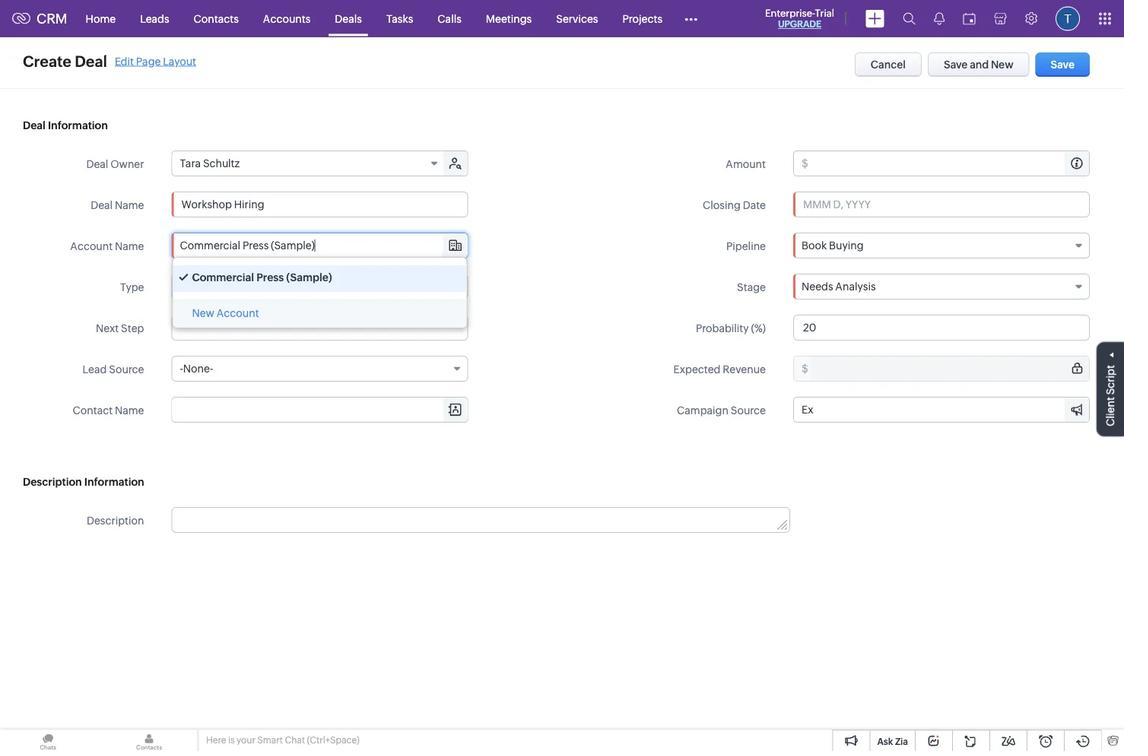 Task type: vqa. For each thing, say whether or not it's contained in the screenshot.
BUTTON
no



Task type: describe. For each thing, give the bounding box(es) containing it.
meetings link
[[474, 0, 544, 37]]

signals element
[[925, 0, 954, 37]]

buying
[[829, 240, 864, 252]]

zia
[[895, 737, 908, 747]]

upgrade
[[778, 19, 822, 29]]

probability (%)
[[696, 322, 766, 334]]

$ for amount
[[802, 157, 808, 170]]

type
[[120, 281, 144, 293]]

ask zia
[[877, 737, 908, 747]]

account name
[[70, 240, 144, 252]]

next step
[[96, 322, 144, 334]]

needs analysis
[[802, 281, 876, 293]]

needs
[[802, 281, 833, 293]]

(%)
[[751, 322, 766, 334]]

cancel
[[871, 59, 906, 71]]

deals link
[[323, 0, 374, 37]]

owner
[[110, 158, 144, 170]]

save and new button
[[928, 52, 1030, 77]]

book buying
[[802, 240, 864, 252]]

save and new
[[944, 59, 1014, 71]]

1 vertical spatial account
[[217, 307, 259, 319]]

enterprise-trial upgrade
[[765, 7, 834, 29]]

name for account name
[[115, 240, 144, 252]]

services
[[556, 13, 598, 25]]

(ctrl+space)
[[307, 736, 360, 746]]

profile image
[[1056, 6, 1080, 31]]

probability
[[696, 322, 749, 334]]

none-
[[183, 363, 213, 375]]

0 horizontal spatial account
[[70, 240, 113, 252]]

crm link
[[12, 11, 67, 26]]

revenue
[[723, 363, 766, 375]]

chat
[[285, 736, 305, 746]]

search image
[[903, 12, 916, 25]]

profile element
[[1047, 0, 1089, 37]]

Book Buying field
[[793, 233, 1090, 259]]

projects
[[623, 13, 663, 25]]

meetings
[[486, 13, 532, 25]]

next
[[96, 322, 119, 334]]

create menu element
[[856, 0, 894, 37]]

leads link
[[128, 0, 181, 37]]

-none-
[[180, 363, 213, 375]]

new inside button
[[991, 59, 1014, 71]]

commercial press (sample)
[[192, 272, 332, 284]]

MMM D, YYYY text field
[[793, 192, 1090, 218]]

cancel button
[[855, 52, 922, 77]]

-None- field
[[172, 356, 468, 382]]

information for deal information
[[48, 119, 108, 132]]

amount
[[726, 158, 766, 170]]

stage
[[737, 281, 766, 293]]

lead source
[[83, 363, 144, 375]]

script
[[1104, 365, 1117, 395]]

Other Modules field
[[675, 6, 707, 31]]

crm
[[37, 11, 67, 26]]

Needs Analysis field
[[793, 274, 1090, 300]]

save button
[[1036, 52, 1090, 77]]

new account
[[192, 307, 259, 319]]

accounts link
[[251, 0, 323, 37]]

$ for expected revenue
[[802, 363, 808, 375]]

lead
[[83, 363, 107, 375]]

your
[[237, 736, 256, 746]]

Tara Schultz field
[[172, 151, 445, 176]]

book
[[802, 240, 827, 252]]

page
[[136, 55, 161, 67]]

step
[[121, 322, 144, 334]]

here
[[206, 736, 226, 746]]

calendar image
[[963, 13, 976, 25]]

contact
[[73, 404, 113, 416]]

description for description information
[[23, 476, 82, 488]]

deal for deal owner
[[86, 158, 108, 170]]



Task type: locate. For each thing, give the bounding box(es) containing it.
1 horizontal spatial source
[[731, 404, 766, 416]]

here is your smart chat (ctrl+space)
[[206, 736, 360, 746]]

enterprise-
[[765, 7, 815, 19]]

deal owner
[[86, 158, 144, 170]]

deal for deal name
[[91, 199, 113, 211]]

0 horizontal spatial source
[[109, 363, 144, 375]]

home link
[[73, 0, 128, 37]]

1 horizontal spatial account
[[217, 307, 259, 319]]

source right lead
[[109, 363, 144, 375]]

name down 'owner'
[[115, 199, 144, 211]]

contacts image
[[101, 730, 197, 752]]

layout
[[163, 55, 196, 67]]

name for contact name
[[115, 404, 144, 416]]

$ right revenue
[[802, 363, 808, 375]]

save for save
[[1051, 59, 1075, 71]]

save
[[944, 59, 968, 71], [1051, 59, 1075, 71]]

1 horizontal spatial description
[[87, 515, 144, 527]]

source
[[109, 363, 144, 375], [731, 404, 766, 416]]

name up type
[[115, 240, 144, 252]]

deal down create
[[23, 119, 46, 132]]

source for lead source
[[109, 363, 144, 375]]

analysis
[[835, 281, 876, 293]]

0 vertical spatial information
[[48, 119, 108, 132]]

home
[[86, 13, 116, 25]]

$
[[802, 157, 808, 170], [802, 363, 808, 375]]

information for description information
[[84, 476, 144, 488]]

2 $ from the top
[[802, 363, 808, 375]]

deal up account name
[[91, 199, 113, 211]]

information up the deal owner
[[48, 119, 108, 132]]

expected
[[674, 363, 721, 375]]

deal name
[[91, 199, 144, 211]]

tara schultz
[[180, 157, 240, 170]]

services link
[[544, 0, 610, 37]]

0 vertical spatial source
[[109, 363, 144, 375]]

edit
[[115, 55, 134, 67]]

deal information
[[23, 119, 108, 132]]

0 horizontal spatial description
[[23, 476, 82, 488]]

account down commercial
[[217, 307, 259, 319]]

create menu image
[[866, 10, 885, 28]]

is
[[228, 736, 235, 746]]

1 vertical spatial $
[[802, 363, 808, 375]]

2 vertical spatial name
[[115, 404, 144, 416]]

2 save from the left
[[1051, 59, 1075, 71]]

1 vertical spatial source
[[731, 404, 766, 416]]

deals
[[335, 13, 362, 25]]

commercial press (sample) list box
[[173, 262, 467, 296]]

campaign
[[677, 404, 729, 416]]

0 horizontal spatial save
[[944, 59, 968, 71]]

contacts
[[194, 13, 239, 25]]

signals image
[[934, 12, 945, 25]]

save for save and new
[[944, 59, 968, 71]]

tasks
[[386, 13, 413, 25]]

None text field
[[172, 192, 468, 218], [793, 315, 1090, 341], [811, 357, 1089, 381], [172, 398, 467, 422], [172, 508, 790, 532], [172, 192, 468, 218], [793, 315, 1090, 341], [811, 357, 1089, 381], [172, 398, 467, 422], [172, 508, 790, 532]]

new right the and
[[991, 59, 1014, 71]]

trial
[[815, 7, 834, 19]]

-
[[180, 363, 183, 375]]

1 vertical spatial name
[[115, 240, 144, 252]]

deal left the "edit"
[[75, 52, 107, 70]]

source down revenue
[[731, 404, 766, 416]]

contacts link
[[181, 0, 251, 37]]

(sample)
[[286, 272, 332, 284]]

description for description
[[87, 515, 144, 527]]

save inside save button
[[1051, 59, 1075, 71]]

edit page layout link
[[115, 55, 196, 67]]

1 vertical spatial description
[[87, 515, 144, 527]]

1 vertical spatial new
[[192, 307, 214, 319]]

client script
[[1104, 365, 1117, 427]]

deal
[[75, 52, 107, 70], [23, 119, 46, 132], [86, 158, 108, 170], [91, 199, 113, 211]]

new
[[991, 59, 1014, 71], [192, 307, 214, 319]]

None field
[[172, 234, 467, 258], [172, 274, 468, 300], [172, 398, 467, 422], [794, 398, 1089, 422], [172, 234, 467, 258], [172, 274, 468, 300], [172, 398, 467, 422], [794, 398, 1089, 422]]

save down profile element
[[1051, 59, 1075, 71]]

calls link
[[425, 0, 474, 37]]

schultz
[[203, 157, 240, 170]]

date
[[743, 199, 766, 211]]

0 vertical spatial name
[[115, 199, 144, 211]]

contact name
[[73, 404, 144, 416]]

save left the and
[[944, 59, 968, 71]]

pipeline
[[726, 240, 766, 252]]

1 horizontal spatial save
[[1051, 59, 1075, 71]]

0 vertical spatial new
[[991, 59, 1014, 71]]

0 vertical spatial $
[[802, 157, 808, 170]]

1 horizontal spatial new
[[991, 59, 1014, 71]]

2 name from the top
[[115, 240, 144, 252]]

expected revenue
[[674, 363, 766, 375]]

commercial
[[192, 272, 254, 284]]

0 vertical spatial account
[[70, 240, 113, 252]]

1 $ from the top
[[802, 157, 808, 170]]

tasks link
[[374, 0, 425, 37]]

projects link
[[610, 0, 675, 37]]

create deal edit page layout
[[23, 52, 196, 70]]

information down contact name
[[84, 476, 144, 488]]

name right contact
[[115, 404, 144, 416]]

search element
[[894, 0, 925, 37]]

campaign source
[[677, 404, 766, 416]]

calls
[[438, 13, 462, 25]]

description
[[23, 476, 82, 488], [87, 515, 144, 527]]

save inside save and new button
[[944, 59, 968, 71]]

deal left 'owner'
[[86, 158, 108, 170]]

chats image
[[0, 730, 96, 752]]

1 vertical spatial information
[[84, 476, 144, 488]]

name
[[115, 199, 144, 211], [115, 240, 144, 252], [115, 404, 144, 416]]

3 name from the top
[[115, 404, 144, 416]]

0 horizontal spatial new
[[192, 307, 214, 319]]

1 name from the top
[[115, 199, 144, 211]]

1 save from the left
[[944, 59, 968, 71]]

leads
[[140, 13, 169, 25]]

source for campaign source
[[731, 404, 766, 416]]

client
[[1104, 397, 1117, 427]]

ask
[[877, 737, 893, 747]]

deal for deal information
[[23, 119, 46, 132]]

smart
[[257, 736, 283, 746]]

None text field
[[811, 151, 1089, 176], [172, 234, 467, 258], [172, 315, 468, 341], [794, 398, 1089, 422], [811, 151, 1089, 176], [172, 234, 467, 258], [172, 315, 468, 341], [794, 398, 1089, 422]]

description information
[[23, 476, 144, 488]]

new down commercial
[[192, 307, 214, 319]]

account down deal name
[[70, 240, 113, 252]]

accounts
[[263, 13, 311, 25]]

$ right amount
[[802, 157, 808, 170]]

press
[[256, 272, 284, 284]]

closing
[[703, 199, 741, 211]]

name for deal name
[[115, 199, 144, 211]]

tara
[[180, 157, 201, 170]]

and
[[970, 59, 989, 71]]

account
[[70, 240, 113, 252], [217, 307, 259, 319]]

closing date
[[703, 199, 766, 211]]

create
[[23, 52, 71, 70]]

0 vertical spatial description
[[23, 476, 82, 488]]



